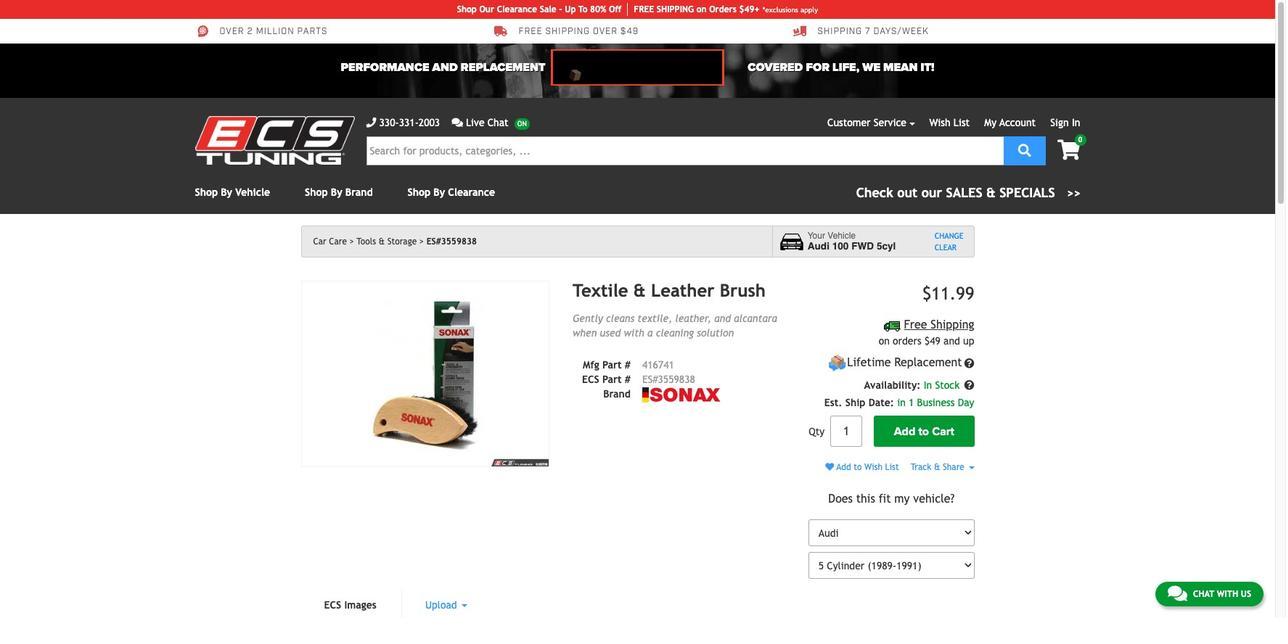 Task type: locate. For each thing, give the bounding box(es) containing it.
shipping left the 7
[[818, 26, 863, 37]]

1 horizontal spatial brand
[[604, 389, 631, 400]]

0 horizontal spatial $49
[[621, 26, 639, 37]]

list left my
[[954, 117, 970, 129]]

date:
[[869, 397, 895, 409]]

1 horizontal spatial vehicle
[[828, 231, 856, 241]]

on
[[697, 4, 707, 15], [879, 336, 890, 347]]

shop
[[457, 4, 477, 15], [195, 187, 218, 198], [305, 187, 328, 198], [408, 187, 431, 198]]

#
[[625, 360, 631, 371], [625, 374, 631, 386]]

1 horizontal spatial by
[[331, 187, 343, 198]]

1 horizontal spatial wish
[[930, 117, 951, 129]]

with inside gently cleans textile, leather, and alcantara when used with a cleaning solution
[[624, 328, 645, 339]]

2 # from the top
[[625, 374, 631, 386]]

shop inside shop our clearance sale - up to 80% off link
[[457, 4, 477, 15]]

0 vertical spatial free
[[519, 26, 543, 37]]

0 vertical spatial part
[[603, 360, 622, 371]]

1 vertical spatial in
[[924, 380, 933, 392]]

and
[[433, 60, 458, 75]]

0 horizontal spatial with
[[624, 328, 645, 339]]

brand up tools
[[346, 187, 373, 198]]

1 vertical spatial vehicle
[[828, 231, 856, 241]]

$49
[[621, 26, 639, 37], [925, 336, 941, 347]]

1
[[909, 397, 915, 409]]

by for clearance
[[434, 187, 445, 198]]

question circle image
[[965, 358, 975, 369]]

in right sign at the top of page
[[1073, 117, 1081, 129]]

day
[[958, 397, 975, 409]]

1 by from the left
[[221, 187, 232, 198]]

0 vertical spatial on
[[697, 4, 707, 15]]

& for tools
[[379, 237, 385, 247]]

free up the orders
[[904, 318, 928, 332]]

100
[[833, 241, 849, 252]]

0 vertical spatial vehicle
[[235, 187, 270, 198]]

with left 'us'
[[1218, 590, 1239, 600]]

0 horizontal spatial vehicle
[[235, 187, 270, 198]]

0 vertical spatial to
[[919, 425, 930, 439]]

0 vertical spatial brand
[[346, 187, 373, 198]]

us
[[1242, 590, 1252, 600]]

0 horizontal spatial chat
[[488, 117, 509, 129]]

add to wish list
[[835, 463, 900, 473]]

by up es#3559838
[[434, 187, 445, 198]]

2 horizontal spatial by
[[434, 187, 445, 198]]

add inside button
[[894, 425, 916, 439]]

in
[[1073, 117, 1081, 129], [924, 380, 933, 392]]

tools & storage
[[357, 237, 417, 247]]

availability: in stock
[[865, 380, 963, 392]]

free for shipping
[[904, 318, 928, 332]]

vehicle up 100
[[828, 231, 856, 241]]

0 vertical spatial and
[[715, 313, 731, 325]]

1 vertical spatial with
[[1218, 590, 1239, 600]]

0
[[1079, 136, 1083, 144]]

0 vertical spatial clearance
[[497, 4, 537, 15]]

add
[[894, 425, 916, 439], [837, 463, 852, 473]]

clearance right "our"
[[497, 4, 537, 15]]

1 horizontal spatial in
[[1073, 117, 1081, 129]]

qty
[[809, 426, 825, 438]]

ecs tuning image
[[195, 116, 355, 165]]

1 horizontal spatial with
[[1218, 590, 1239, 600]]

on down free shipping icon
[[879, 336, 890, 347]]

0 vertical spatial $49
[[621, 26, 639, 37]]

1 vertical spatial shipping
[[931, 318, 975, 332]]

ecs
[[582, 374, 600, 386]]

phone image
[[366, 118, 377, 128]]

0 vertical spatial with
[[624, 328, 645, 339]]

with
[[624, 328, 645, 339], [1218, 590, 1239, 600]]

alcantara
[[734, 313, 778, 325]]

$49 up replacement
[[925, 336, 941, 347]]

0 horizontal spatial brand
[[346, 187, 373, 198]]

$49 right over
[[621, 26, 639, 37]]

1 horizontal spatial list
[[954, 117, 970, 129]]

on right ping
[[697, 4, 707, 15]]

1 vertical spatial part
[[603, 374, 622, 386]]

2 by from the left
[[331, 187, 343, 198]]

0 horizontal spatial by
[[221, 187, 232, 198]]

part down mfg part #
[[603, 374, 622, 386]]

by
[[221, 187, 232, 198], [331, 187, 343, 198], [434, 187, 445, 198]]

add for add to wish list
[[837, 463, 852, 473]]

chat with us
[[1194, 590, 1252, 600]]

1 vertical spatial to
[[854, 463, 862, 473]]

chat right live
[[488, 117, 509, 129]]

clearance inside shop our clearance sale - up to 80% off link
[[497, 4, 537, 15]]

for
[[806, 60, 830, 75]]

free down shop our clearance sale - up to 80% off
[[519, 26, 543, 37]]

& right 'track'
[[935, 463, 941, 473]]

customer service button
[[828, 115, 915, 131]]

7
[[866, 26, 871, 37]]

by up care
[[331, 187, 343, 198]]

shop by vehicle link
[[195, 187, 270, 198]]

this
[[857, 493, 876, 506]]

service
[[874, 117, 907, 129]]

1 vertical spatial brand
[[604, 389, 631, 400]]

shipping 7 days/week
[[818, 26, 929, 37]]

clear
[[935, 243, 957, 252]]

heart image
[[826, 463, 835, 472]]

by down ecs tuning image
[[221, 187, 232, 198]]

to inside button
[[919, 425, 930, 439]]

a
[[648, 328, 653, 339]]

clearance up es#3559838
[[448, 187, 495, 198]]

None text field
[[831, 416, 863, 447]]

sonax image
[[643, 388, 721, 403]]

1 horizontal spatial clearance
[[497, 4, 537, 15]]

1 horizontal spatial free
[[904, 318, 928, 332]]

es#
[[643, 374, 658, 386]]

sales & specials link
[[857, 183, 1081, 203]]

0 vertical spatial #
[[625, 360, 631, 371]]

free inside free shipping over $49 link
[[519, 26, 543, 37]]

1 horizontal spatial $49
[[925, 336, 941, 347]]

0 vertical spatial chat
[[488, 117, 509, 129]]

0 vertical spatial list
[[954, 117, 970, 129]]

1 horizontal spatial chat
[[1194, 590, 1215, 600]]

416741
[[643, 360, 675, 371]]

1 vertical spatial $49
[[925, 336, 941, 347]]

*exclusions
[[763, 5, 799, 13]]

shipping up up
[[931, 318, 975, 332]]

1 horizontal spatial on
[[879, 336, 890, 347]]

in up the business
[[924, 380, 933, 392]]

to left the cart
[[919, 425, 930, 439]]

0 vertical spatial wish
[[930, 117, 951, 129]]

we
[[863, 60, 881, 75]]

1 vertical spatial free
[[904, 318, 928, 332]]

& up textile,
[[634, 280, 646, 301]]

track
[[911, 463, 932, 473]]

tools & storage link
[[357, 237, 424, 247]]

fwd
[[852, 241, 874, 252]]

customer service
[[828, 117, 907, 129]]

brand inside es# 3559838 brand
[[604, 389, 631, 400]]

1 vertical spatial and
[[944, 336, 961, 347]]

0 horizontal spatial to
[[854, 463, 862, 473]]

chat right comments image
[[1194, 590, 1215, 600]]

free ship ping on orders $49+ *exclusions apply
[[634, 4, 819, 15]]

wish right service in the top of the page
[[930, 117, 951, 129]]

0 horizontal spatial in
[[924, 380, 933, 392]]

shop by clearance
[[408, 187, 495, 198]]

and up solution
[[715, 313, 731, 325]]

& right sales
[[987, 185, 996, 200]]

1 horizontal spatial to
[[919, 425, 930, 439]]

availability:
[[865, 380, 921, 392]]

share
[[943, 463, 965, 473]]

330-
[[379, 117, 399, 129]]

by for brand
[[331, 187, 343, 198]]

list left 'track'
[[886, 463, 900, 473]]

0 horizontal spatial add
[[837, 463, 852, 473]]

clearance
[[497, 4, 537, 15], [448, 187, 495, 198]]

# left 416741
[[625, 360, 631, 371]]

& right tools
[[379, 237, 385, 247]]

live chat link
[[452, 115, 530, 131]]

0 vertical spatial in
[[1073, 117, 1081, 129]]

free inside the 'free shipping on orders $49 and up'
[[904, 318, 928, 332]]

-
[[559, 4, 563, 15]]

# left "es#"
[[625, 374, 631, 386]]

1 horizontal spatial and
[[944, 336, 961, 347]]

to right the heart image
[[854, 463, 862, 473]]

1 vertical spatial on
[[879, 336, 890, 347]]

to
[[919, 425, 930, 439], [854, 463, 862, 473]]

and left up
[[944, 336, 961, 347]]

orders
[[710, 4, 737, 15]]

account
[[1000, 117, 1036, 129]]

0 horizontal spatial list
[[886, 463, 900, 473]]

add down in
[[894, 425, 916, 439]]

1 horizontal spatial add
[[894, 425, 916, 439]]

vehicle down ecs tuning image
[[235, 187, 270, 198]]

add right the heart image
[[837, 463, 852, 473]]

brand for es# 3559838 brand
[[604, 389, 631, 400]]

3 by from the left
[[434, 187, 445, 198]]

change link
[[935, 230, 964, 242]]

1 vertical spatial chat
[[1194, 590, 1215, 600]]

0 horizontal spatial free
[[519, 26, 543, 37]]

list
[[954, 117, 970, 129], [886, 463, 900, 473]]

comments image
[[452, 118, 463, 128]]

2 part from the top
[[603, 374, 622, 386]]

1 vertical spatial add
[[837, 463, 852, 473]]

part right mfg
[[603, 360, 622, 371]]

wish up this
[[865, 463, 883, 473]]

add to cart
[[894, 425, 955, 439]]

performance and replacement
[[341, 60, 546, 75]]

1 vertical spatial #
[[625, 374, 631, 386]]

on inside the 'free shipping on orders $49 and up'
[[879, 336, 890, 347]]

lifetime replacement program banner image
[[551, 49, 724, 86]]

# inside 416741 ecs part #
[[625, 374, 631, 386]]

chat
[[488, 117, 509, 129], [1194, 590, 1215, 600]]

1 vertical spatial wish
[[865, 463, 883, 473]]

1 part from the top
[[603, 360, 622, 371]]

es# 3559838 brand
[[604, 374, 696, 400]]

brand down 416741 ecs part #
[[604, 389, 631, 400]]

shop for shop by vehicle
[[195, 187, 218, 198]]

1 vertical spatial clearance
[[448, 187, 495, 198]]

0 vertical spatial add
[[894, 425, 916, 439]]

0 horizontal spatial clearance
[[448, 187, 495, 198]]

does this fit my vehicle?
[[829, 493, 955, 506]]

change
[[935, 232, 964, 240]]

shipping
[[818, 26, 863, 37], [931, 318, 975, 332]]

1 # from the top
[[625, 360, 631, 371]]

and inside the 'free shipping on orders $49 and up'
[[944, 336, 961, 347]]

est. ship date: in 1 business day
[[825, 397, 975, 409]]

free for shipping
[[519, 26, 543, 37]]

search image
[[1019, 143, 1032, 156]]

0 horizontal spatial and
[[715, 313, 731, 325]]

with left a
[[624, 328, 645, 339]]

over 2 million parts
[[220, 26, 328, 37]]

clearance for our
[[497, 4, 537, 15]]

1 horizontal spatial shipping
[[931, 318, 975, 332]]

solution
[[697, 328, 734, 339]]

free shipping over $49
[[519, 26, 639, 37]]

0 horizontal spatial shipping
[[818, 26, 863, 37]]

leather
[[651, 280, 715, 301]]

chat with us link
[[1156, 582, 1264, 607]]



Task type: vqa. For each thing, say whether or not it's contained in the screenshot.
own
no



Task type: describe. For each thing, give the bounding box(es) containing it.
question circle image
[[965, 381, 975, 391]]

fit
[[879, 493, 891, 506]]

& for textile
[[634, 280, 646, 301]]

textile & leather brush
[[573, 280, 766, 301]]

and inside gently cleans textile, leather, and alcantara when used with a cleaning solution
[[715, 313, 731, 325]]

shop for shop by brand
[[305, 187, 328, 198]]

leather,
[[676, 313, 712, 325]]

over
[[220, 26, 245, 37]]

331-
[[399, 117, 419, 129]]

free
[[634, 4, 654, 15]]

my
[[985, 117, 997, 129]]

free shipping on orders $49 and up
[[879, 318, 975, 347]]

brush
[[720, 280, 766, 301]]

shipping 7 days/week link
[[793, 25, 929, 38]]

& for track
[[935, 463, 941, 473]]

$49+
[[740, 4, 760, 15]]

add for add to cart
[[894, 425, 916, 439]]

1 vertical spatial list
[[886, 463, 900, 473]]

shipping inside the 'free shipping on orders $49 and up'
[[931, 318, 975, 332]]

chat inside "link"
[[488, 117, 509, 129]]

storage
[[388, 237, 417, 247]]

sale
[[540, 4, 557, 15]]

shop by clearance link
[[408, 187, 495, 198]]

0 link
[[1046, 134, 1087, 162]]

audi
[[808, 241, 830, 252]]

in for availability:
[[924, 380, 933, 392]]

business
[[918, 397, 955, 409]]

to for cart
[[919, 425, 930, 439]]

my account link
[[985, 117, 1036, 129]]

0 horizontal spatial on
[[697, 4, 707, 15]]

in for sign
[[1073, 117, 1081, 129]]

my account
[[985, 117, 1036, 129]]

days/week
[[874, 26, 929, 37]]

vehicle?
[[914, 493, 955, 506]]

add to wish list link
[[826, 463, 900, 473]]

80%
[[590, 4, 607, 15]]

part inside 416741 ecs part #
[[603, 374, 622, 386]]

mean
[[884, 60, 918, 75]]

shop by brand link
[[305, 187, 373, 198]]

0 vertical spatial shipping
[[818, 26, 863, 37]]

it!
[[921, 60, 935, 75]]

to for wish
[[854, 463, 862, 473]]

est.
[[825, 397, 843, 409]]

your vehicle audi 100 fwd 5cyl
[[808, 231, 896, 252]]

sign in link
[[1051, 117, 1081, 129]]

mfg part #
[[583, 360, 631, 371]]

over
[[593, 26, 618, 37]]

textile,
[[638, 313, 673, 325]]

0 horizontal spatial wish
[[865, 463, 883, 473]]

cart
[[933, 425, 955, 439]]

416741 ecs part #
[[582, 360, 675, 386]]

clearance for by
[[448, 187, 495, 198]]

over 2 million parts link
[[195, 25, 328, 38]]

covered
[[748, 60, 803, 75]]

live chat
[[466, 117, 509, 129]]

this product is lifetime replacement eligible image
[[828, 354, 847, 373]]

track & share
[[911, 463, 968, 473]]

care
[[329, 237, 347, 247]]

replacement
[[461, 60, 546, 75]]

comments image
[[1168, 585, 1188, 603]]

tools
[[357, 237, 376, 247]]

brand for shop by brand
[[346, 187, 373, 198]]

clear link
[[935, 242, 964, 254]]

by for vehicle
[[221, 187, 232, 198]]

parts
[[297, 26, 328, 37]]

330-331-2003
[[379, 117, 440, 129]]

$49 inside the 'free shipping on orders $49 and up'
[[925, 336, 941, 347]]

shop for shop by clearance
[[408, 187, 431, 198]]

customer
[[828, 117, 871, 129]]

our
[[480, 4, 495, 15]]

shop by brand
[[305, 187, 373, 198]]

shop for shop our clearance sale - up to 80% off
[[457, 4, 477, 15]]

your
[[808, 231, 826, 241]]

does
[[829, 493, 853, 506]]

gently
[[573, 313, 603, 325]]

car care link
[[313, 237, 354, 247]]

shopping cart image
[[1058, 140, 1081, 160]]

gently cleans textile, leather, and alcantara when used with a cleaning solution
[[573, 313, 778, 339]]

free shipping image
[[885, 321, 901, 332]]

free shipping over $49 link
[[494, 25, 639, 38]]

2
[[247, 26, 253, 37]]

track & share button
[[911, 463, 975, 473]]

with inside chat with us link
[[1218, 590, 1239, 600]]

cleans
[[606, 313, 635, 325]]

life,
[[833, 60, 860, 75]]

shipping
[[546, 26, 590, 37]]

vehicle inside the your vehicle audi 100 fwd 5cyl
[[828, 231, 856, 241]]

used
[[600, 328, 621, 339]]

textile
[[573, 280, 629, 301]]

lifetime
[[848, 356, 891, 370]]

& for sales
[[987, 185, 996, 200]]

*exclusions apply link
[[763, 4, 819, 15]]

wish list
[[930, 117, 970, 129]]

es#3559838 - 416741 - textile & leather brush - gently cleans textile, leather, and alcantara when used with a cleaning solution - sonax - audi bmw volkswagen mercedes benz mini porsche image
[[301, 281, 550, 468]]

sales & specials
[[947, 185, 1056, 200]]

to
[[579, 4, 588, 15]]

up
[[964, 336, 975, 347]]

330-331-2003 link
[[366, 115, 440, 131]]

orders
[[893, 336, 922, 347]]

sign in
[[1051, 117, 1081, 129]]

ship
[[657, 4, 675, 15]]

mfg
[[583, 360, 600, 371]]

Search text field
[[366, 137, 1004, 166]]

sign
[[1051, 117, 1070, 129]]



